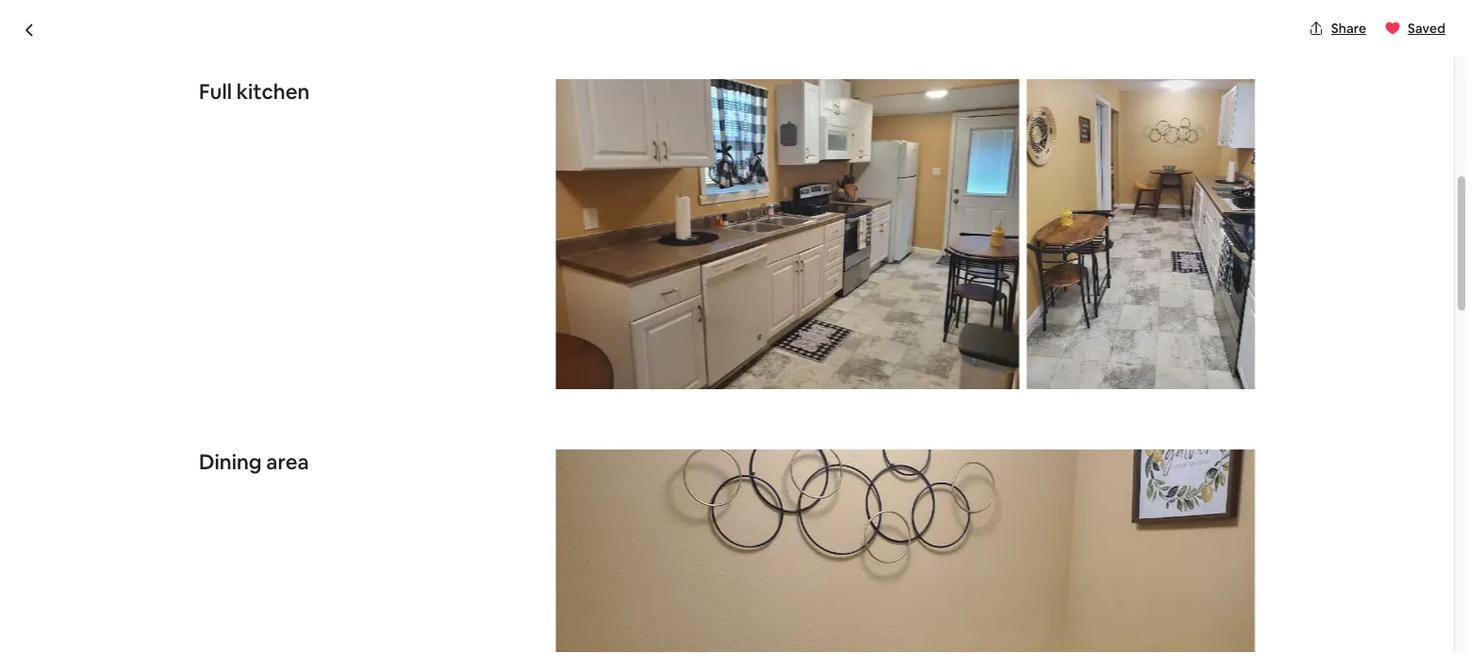 Task type: describe. For each thing, give the bounding box(es) containing it.
taxes
[[1004, 593, 1037, 610]]

cozy country cabin image 5 image
[[999, 353, 1256, 511]]

share for the left share button
[[1141, 138, 1177, 155]]

4.75
[[1138, 572, 1163, 589]]

0 horizontal spatial share button
[[1111, 130, 1184, 162]]

4.75 · 8 reviews
[[1138, 572, 1231, 589]]

cozy country cabin
[[199, 96, 431, 128]]

·
[[1166, 572, 1169, 589]]

photo tour dialog
[[0, 0, 1469, 654]]

show all photos button
[[1083, 456, 1233, 489]]

country
[[263, 96, 358, 128]]

cabin
[[363, 96, 431, 128]]

profile element
[[892, 0, 1256, 75]]

saved for saved button in the photo tour dialog
[[1409, 20, 1446, 37]]

reviews
[[1184, 572, 1231, 589]]

$654 $604 total before taxes
[[927, 565, 1037, 610]]

saved button for the topmost share button
[[1378, 12, 1454, 44]]

dining
[[199, 449, 262, 476]]

$604
[[981, 565, 1030, 592]]

area
[[266, 449, 309, 476]]

cozy country cabin image 3 image
[[735, 353, 992, 511]]

saved button for the left share button
[[1188, 130, 1263, 162]]



Task type: vqa. For each thing, say whether or not it's contained in the screenshot.
Share
yes



Task type: locate. For each thing, give the bounding box(es) containing it.
share inside photo tour dialog
[[1332, 20, 1367, 37]]

cozy country cabin image 1 image
[[199, 179, 727, 511]]

saved for saved button related to the left share button
[[1218, 138, 1256, 155]]

1 horizontal spatial saved
[[1409, 20, 1446, 37]]

1 horizontal spatial share button
[[1302, 12, 1375, 44]]

$654
[[927, 565, 976, 592]]

0 vertical spatial saved button
[[1378, 12, 1454, 44]]

1 vertical spatial saved button
[[1188, 130, 1263, 162]]

0 horizontal spatial share
[[1141, 138, 1177, 155]]

8
[[1173, 572, 1181, 589]]

saved
[[1409, 20, 1446, 37], [1218, 138, 1256, 155]]

0 vertical spatial share
[[1332, 20, 1367, 37]]

dining area image 1 image
[[556, 450, 1256, 654], [556, 450, 1256, 654]]

1 vertical spatial share
[[1141, 138, 1177, 155]]

saved inside photo tour dialog
[[1409, 20, 1446, 37]]

all
[[1158, 464, 1171, 481]]

full
[[199, 78, 232, 105]]

share
[[1332, 20, 1367, 37], [1141, 138, 1177, 155]]

cozy
[[199, 96, 258, 128]]

before
[[960, 593, 1001, 610]]

learn more about the host, rachel. image
[[763, 541, 815, 594], [763, 541, 815, 594]]

share button
[[1302, 12, 1375, 44], [1111, 130, 1184, 162]]

1 horizontal spatial saved button
[[1378, 12, 1454, 44]]

total
[[927, 593, 957, 610]]

0 vertical spatial saved
[[1409, 20, 1446, 37]]

0 vertical spatial share button
[[1302, 12, 1375, 44]]

show all photos
[[1121, 464, 1218, 481]]

saved button inside photo tour dialog
[[1378, 12, 1454, 44]]

full kitchen
[[199, 78, 310, 105]]

dining area
[[199, 449, 309, 476]]

1 vertical spatial saved
[[1218, 138, 1256, 155]]

1 vertical spatial share button
[[1111, 130, 1184, 162]]

photos
[[1174, 464, 1218, 481]]

saved button
[[1378, 12, 1454, 44], [1188, 130, 1263, 162]]

8 reviews button
[[1173, 572, 1231, 589]]

show
[[1121, 464, 1155, 481]]

Start your search search field
[[586, 15, 869, 60]]

kitchen
[[236, 78, 310, 105]]

cozy country cabin image 4 image
[[999, 179, 1256, 345]]

full kitchen image 1 image
[[556, 79, 1020, 390], [556, 79, 1020, 390]]

0 horizontal spatial saved
[[1218, 138, 1256, 155]]

0 horizontal spatial saved button
[[1188, 130, 1263, 162]]

share for the topmost share button
[[1332, 20, 1367, 37]]

1 horizontal spatial share
[[1332, 20, 1367, 37]]

full kitchen image 2 image
[[1028, 79, 1256, 390], [1028, 79, 1256, 390]]

cozy country cabin image 2 image
[[735, 179, 992, 345]]



